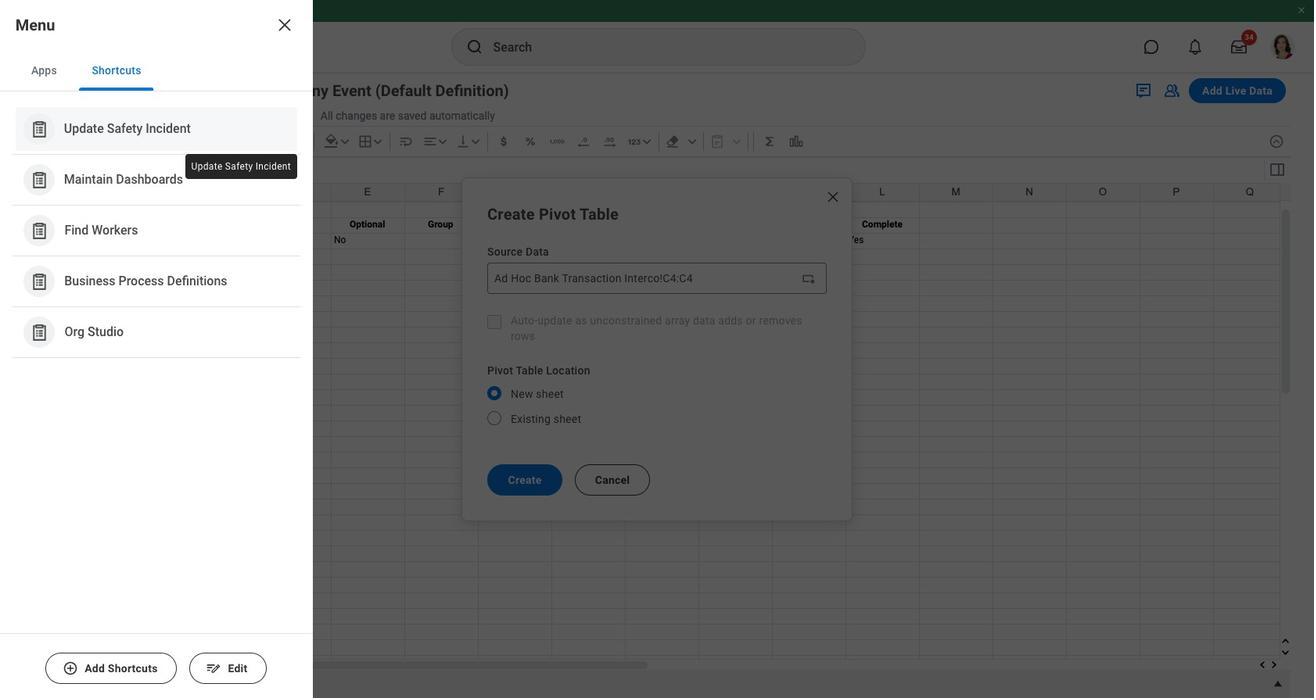 Task type: describe. For each thing, give the bounding box(es) containing it.
add for add live data
[[1202, 84, 1223, 97]]

studio
[[87, 325, 123, 340]]

apps
[[31, 64, 57, 77]]

transaction for interco
[[114, 678, 171, 690]]

percentage image
[[522, 134, 538, 149]]

definition)
[[435, 81, 509, 100]]

clipboard image for business process definitions
[[29, 272, 49, 291]]

add live data button
[[1189, 78, 1286, 103]]

bank for ad hoc bank transaction intercompany event (default definition)
[[105, 81, 141, 100]]

(default
[[375, 81, 432, 100]]

update inside list
[[64, 121, 104, 136]]

data inside button
[[1249, 84, 1273, 97]]

1 vertical spatial update safety incident
[[191, 161, 291, 172]]

all changes are saved automatically button
[[314, 108, 495, 123]]

are
[[380, 109, 395, 122]]

process
[[118, 274, 164, 289]]

removes
[[759, 314, 802, 327]]

shortcuts button
[[79, 50, 153, 91]]

sheet for new sheet
[[536, 388, 564, 400]]

all
[[321, 109, 333, 122]]

cancel
[[595, 474, 630, 486]]

cancel button
[[575, 464, 650, 496]]

menus menu bar
[[41, 104, 314, 126]]

remove zero image
[[576, 134, 591, 149]]

search image
[[465, 38, 484, 56]]

ad hoc bank transaction intercompany event (default definition) button
[[42, 80, 537, 102]]

inbox large image
[[1231, 39, 1247, 55]]

eraser image
[[665, 134, 680, 149]]

create for create
[[508, 474, 542, 486]]

incident inside list
[[146, 121, 191, 136]]

update safety incident inside list
[[64, 121, 191, 136]]

source
[[487, 245, 523, 258]]

hoc for ad hoc bank transaction interco
[[64, 678, 84, 690]]

pivot table location element
[[478, 378, 817, 436]]

transaction for intercompany
[[144, 81, 228, 100]]

add shortcuts
[[84, 663, 157, 675]]

fx image
[[50, 161, 69, 180]]

org studio
[[64, 325, 123, 340]]

org
[[64, 325, 84, 340]]

dashboards
[[116, 172, 183, 187]]

intercompany
[[232, 81, 329, 100]]

maintain dashboards link
[[16, 158, 297, 202]]

create pivot table dialog
[[462, 177, 853, 521]]

rows
[[511, 330, 535, 342]]

new
[[511, 388, 533, 400]]

autosum image
[[762, 134, 777, 149]]

0 vertical spatial x image
[[275, 16, 294, 34]]

apps button
[[19, 50, 70, 91]]

data inside the create pivot table dialog
[[526, 245, 549, 258]]

chart image
[[788, 134, 804, 149]]

activity stream image
[[1134, 81, 1153, 100]]

or
[[746, 314, 756, 327]]

text edit image
[[206, 661, 222, 677]]

1 vertical spatial x image
[[825, 189, 841, 205]]

interco
[[174, 678, 208, 690]]

clipboard image for update safety incident
[[29, 119, 49, 139]]

text wrap image
[[398, 134, 414, 149]]

maintain
[[64, 172, 113, 187]]

edit button
[[189, 653, 267, 684]]

find workers
[[64, 223, 138, 238]]

create for create pivot table
[[487, 205, 535, 223]]

tab list containing apps
[[0, 50, 313, 92]]

saved
[[398, 109, 427, 122]]

adds
[[718, 314, 743, 327]]

existing
[[511, 413, 551, 425]]

update safety incident link
[[16, 107, 297, 151]]

safety inside list
[[107, 121, 143, 136]]

event
[[332, 81, 371, 100]]

profile logan mcneil element
[[1261, 30, 1305, 64]]

notifications large image
[[1187, 39, 1203, 55]]

create button
[[487, 464, 562, 496]]

ad for ad hoc bank transaction interco
[[48, 678, 62, 690]]

media classroom image
[[1162, 81, 1181, 100]]

close environment banner image
[[1297, 5, 1306, 15]]



Task type: vqa. For each thing, say whether or not it's contained in the screenshot.
Create for Create Pivot Table
yes



Task type: locate. For each thing, give the bounding box(es) containing it.
1 horizontal spatial x image
[[825, 189, 841, 205]]

0 vertical spatial ad
[[50, 81, 69, 100]]

workers
[[91, 223, 138, 238]]

1 vertical spatial transaction
[[114, 678, 171, 690]]

0 horizontal spatial data
[[526, 245, 549, 258]]

0 vertical spatial update
[[64, 121, 104, 136]]

find workers link
[[16, 209, 297, 253]]

bank for ad hoc bank transaction interco
[[87, 678, 111, 690]]

region image
[[800, 270, 816, 286]]

0 vertical spatial bank
[[105, 81, 141, 100]]

location
[[546, 364, 590, 377]]

0 vertical spatial clipboard image
[[29, 170, 49, 190]]

maintain dashboards
[[64, 172, 183, 187]]

0 vertical spatial incident
[[146, 121, 191, 136]]

clipboard image inside business process definitions link
[[29, 272, 49, 291]]

1 vertical spatial safety
[[225, 161, 253, 172]]

business process definitions
[[64, 274, 227, 289]]

update down menus menu bar in the top left of the page
[[191, 161, 223, 172]]

1 vertical spatial ad
[[48, 678, 62, 690]]

1 vertical spatial table
[[516, 364, 543, 377]]

auto-update as unconstrained array data adds or removes rows
[[511, 314, 802, 342]]

Source Data text field
[[487, 262, 827, 294]]

auto-
[[511, 314, 538, 327]]

clipboard image left org
[[29, 323, 49, 342]]

update
[[538, 314, 572, 327]]

list containing update safety incident
[[0, 92, 313, 371]]

sheet for existing sheet
[[554, 413, 581, 425]]

update
[[64, 121, 104, 136], [191, 161, 223, 172]]

1 vertical spatial clipboard image
[[29, 221, 49, 241]]

pivot up source data
[[539, 205, 576, 223]]

1 horizontal spatial data
[[1249, 84, 1273, 97]]

0 vertical spatial create
[[487, 205, 535, 223]]

bank inside the ad hoc bank transaction interco button
[[87, 678, 111, 690]]

shortcuts up ad hoc bank transaction interco
[[107, 663, 157, 675]]

1 horizontal spatial update
[[191, 161, 223, 172]]

0 horizontal spatial add
[[84, 663, 105, 675]]

data right 'live'
[[1249, 84, 1273, 97]]

banner
[[0, 0, 1314, 72]]

0 vertical spatial clipboard image
[[29, 119, 49, 139]]

thousands comma image
[[549, 134, 565, 149]]

shortcuts up 'update safety incident' link
[[91, 64, 141, 77]]

add zero image
[[602, 134, 618, 149]]

global navigation dialog
[[0, 0, 313, 699]]

clipboard image left fx icon
[[29, 170, 49, 190]]

create up source
[[487, 205, 535, 223]]

clipboard image
[[29, 119, 49, 139], [29, 221, 49, 241], [29, 323, 49, 342]]

0 vertical spatial shortcuts
[[91, 64, 141, 77]]

update safety incident
[[64, 121, 191, 136], [191, 161, 291, 172]]

new sheet
[[511, 388, 564, 400]]

hoc down plus circle image
[[64, 678, 84, 690]]

2 clipboard image from the top
[[29, 272, 49, 291]]

sheet right existing
[[554, 413, 581, 425]]

add shortcuts button
[[46, 653, 177, 684]]

0 vertical spatial update safety incident
[[64, 121, 191, 136]]

1 vertical spatial hoc
[[64, 678, 84, 690]]

1 horizontal spatial pivot
[[539, 205, 576, 223]]

automatically
[[429, 109, 495, 122]]

add
[[1202, 84, 1223, 97], [84, 663, 105, 675]]

live
[[1226, 84, 1246, 97]]

shortcuts inside button
[[91, 64, 141, 77]]

source data
[[487, 245, 549, 258]]

clipboard image for find workers
[[29, 221, 49, 241]]

add for add shortcuts
[[84, 663, 105, 675]]

incident down ad hoc bank transaction intercompany event (default definition)
[[256, 161, 291, 172]]

changes
[[336, 109, 377, 122]]

None text field
[[2, 160, 46, 181]]

clipboard image for org studio
[[29, 323, 49, 342]]

clipboard image for maintain dashboards
[[29, 170, 49, 190]]

hoc right apps button at top
[[73, 81, 101, 100]]

grid
[[0, 183, 1314, 699]]

chevron up circle image
[[1269, 134, 1284, 149]]

1 vertical spatial incident
[[256, 161, 291, 172]]

1 vertical spatial update
[[191, 161, 223, 172]]

data
[[693, 314, 715, 327]]

menu
[[16, 16, 55, 34]]

incident
[[146, 121, 191, 136], [256, 161, 291, 172]]

0 horizontal spatial safety
[[107, 121, 143, 136]]

1 vertical spatial sheet
[[554, 413, 581, 425]]

plus circle image
[[62, 661, 78, 677]]

ad hoc bank transaction interco button
[[42, 670, 214, 695]]

bank up 'update safety incident' link
[[105, 81, 141, 100]]

edit
[[228, 663, 247, 675]]

sheet up existing sheet
[[536, 388, 564, 400]]

clipboard image left find
[[29, 221, 49, 241]]

create down existing
[[508, 474, 542, 486]]

1 horizontal spatial incident
[[256, 161, 291, 172]]

bank down "add shortcuts"
[[87, 678, 111, 690]]

definitions
[[167, 274, 227, 289]]

shortcuts
[[91, 64, 141, 77], [107, 663, 157, 675]]

add inside global navigation dialog
[[84, 663, 105, 675]]

0 vertical spatial table
[[580, 205, 619, 223]]

ad hoc bank transaction intercompany event (default definition)
[[50, 81, 509, 100]]

1 horizontal spatial safety
[[225, 161, 253, 172]]

data
[[1249, 84, 1273, 97], [526, 245, 549, 258]]

create inside "button"
[[508, 474, 542, 486]]

3 clipboard image from the top
[[29, 323, 49, 342]]

1 vertical spatial data
[[526, 245, 549, 258]]

dollar sign image
[[496, 134, 511, 149]]

pivot
[[539, 205, 576, 223], [487, 364, 513, 377]]

create pivot table
[[487, 205, 619, 223]]

toolbar container region
[[0, 126, 1263, 157]]

tab list
[[0, 50, 313, 92]]

business
[[64, 274, 115, 289]]

transaction up menus menu bar in the top left of the page
[[144, 81, 228, 100]]

existing sheet
[[511, 413, 581, 425]]

org studio link
[[16, 311, 297, 354]]

clipboard image inside 'update safety incident' link
[[29, 119, 49, 139]]

1 horizontal spatial table
[[580, 205, 619, 223]]

0 vertical spatial sheet
[[536, 388, 564, 400]]

formula editor image
[[1268, 160, 1286, 179]]

0 horizontal spatial table
[[516, 364, 543, 377]]

transaction down "add shortcuts"
[[114, 678, 171, 690]]

1 clipboard image from the top
[[29, 170, 49, 190]]

1 vertical spatial create
[[508, 474, 542, 486]]

as
[[575, 314, 587, 327]]

add live data
[[1202, 84, 1273, 97]]

hoc for ad hoc bank transaction intercompany event (default definition)
[[73, 81, 101, 100]]

pivot up new at the bottom of page
[[487, 364, 513, 377]]

1 vertical spatial clipboard image
[[29, 272, 49, 291]]

ad
[[50, 81, 69, 100], [48, 678, 62, 690]]

unconstrained
[[590, 314, 662, 327]]

1 clipboard image from the top
[[29, 119, 49, 139]]

clipboard image left business on the left top
[[29, 272, 49, 291]]

shortcuts inside button
[[107, 663, 157, 675]]

1 vertical spatial shortcuts
[[107, 663, 157, 675]]

bank inside ad hoc bank transaction intercompany event (default definition) button
[[105, 81, 141, 100]]

0 horizontal spatial update
[[64, 121, 104, 136]]

0 vertical spatial hoc
[[73, 81, 101, 100]]

find
[[64, 223, 88, 238]]

x image
[[275, 16, 294, 34], [825, 189, 841, 205]]

table up new at the bottom of page
[[516, 364, 543, 377]]

create
[[487, 205, 535, 223], [508, 474, 542, 486]]

clipboard image inside the find workers link
[[29, 221, 49, 241]]

ad hoc bank transaction interco
[[48, 678, 208, 690]]

table
[[580, 205, 619, 223], [516, 364, 543, 377]]

list
[[0, 92, 313, 371]]

transaction
[[144, 81, 228, 100], [114, 678, 171, 690]]

1 vertical spatial add
[[84, 663, 105, 675]]

2 clipboard image from the top
[[29, 221, 49, 241]]

business process definitions link
[[16, 260, 297, 304]]

0 vertical spatial pivot
[[539, 205, 576, 223]]

add right plus circle image
[[84, 663, 105, 675]]

0 vertical spatial transaction
[[144, 81, 228, 100]]

1 horizontal spatial add
[[1202, 84, 1223, 97]]

incident up maintain dashboards link
[[146, 121, 191, 136]]

add left 'live'
[[1202, 84, 1223, 97]]

2 vertical spatial clipboard image
[[29, 323, 49, 342]]

pivot table location
[[487, 364, 590, 377]]

clipboard image inside maintain dashboards link
[[29, 170, 49, 190]]

all changes are saved automatically
[[321, 109, 495, 122]]

0 horizontal spatial incident
[[146, 121, 191, 136]]

clipboard image inside org studio link
[[29, 323, 49, 342]]

0 vertical spatial safety
[[107, 121, 143, 136]]

sheet
[[536, 388, 564, 400], [554, 413, 581, 425]]

bank
[[105, 81, 141, 100], [87, 678, 111, 690]]

data right source
[[526, 245, 549, 258]]

0 horizontal spatial pivot
[[487, 364, 513, 377]]

1 vertical spatial bank
[[87, 678, 111, 690]]

table down 'add zero' icon
[[580, 205, 619, 223]]

update up fx icon
[[64, 121, 104, 136]]

0 horizontal spatial x image
[[275, 16, 294, 34]]

hoc
[[73, 81, 101, 100], [64, 678, 84, 690]]

safety
[[107, 121, 143, 136], [225, 161, 253, 172]]

0 vertical spatial data
[[1249, 84, 1273, 97]]

clipboard image down apps button at top
[[29, 119, 49, 139]]

1 vertical spatial pivot
[[487, 364, 513, 377]]

ad for ad hoc bank transaction intercompany event (default definition)
[[50, 81, 69, 100]]

0 vertical spatial add
[[1202, 84, 1223, 97]]

array
[[665, 314, 690, 327]]

clipboard image
[[29, 170, 49, 190], [29, 272, 49, 291]]



